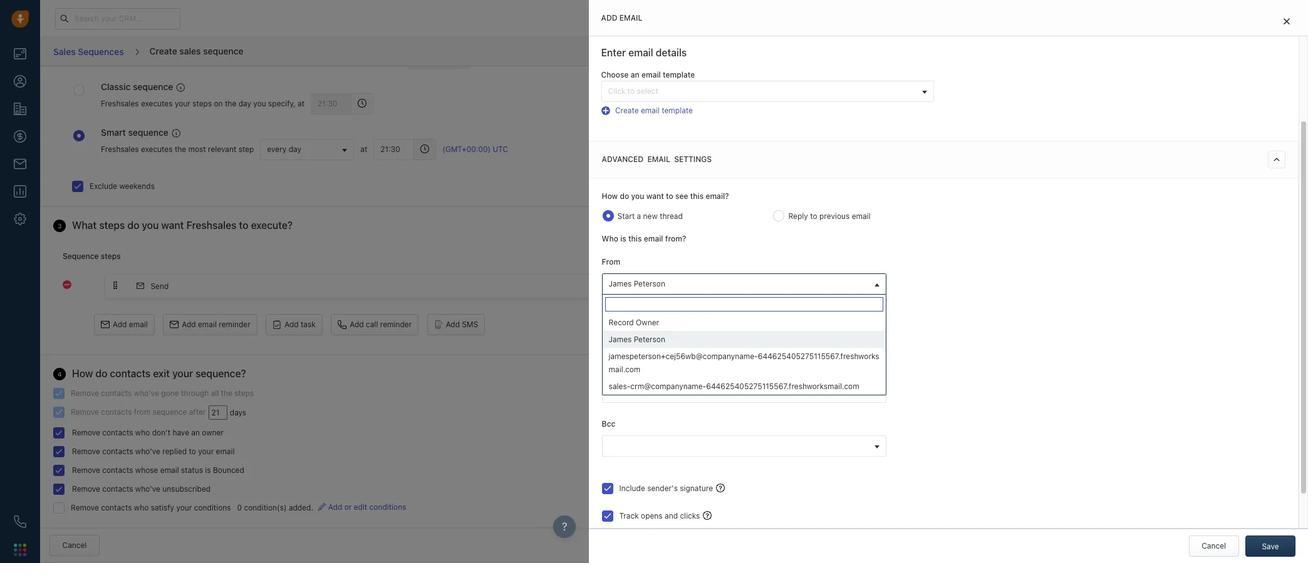 Task type: locate. For each thing, give the bounding box(es) containing it.
1 horizontal spatial add email
[[601, 13, 642, 23]]

exclude weekends
[[90, 181, 155, 191]]

644625405275115567.freshworksmail.com down jamespeterson+cej56wb@companyname-644625405275115567.freshworks mail.com
[[706, 382, 859, 392]]

to
[[628, 86, 635, 96], [1022, 139, 1029, 148], [666, 192, 673, 201], [810, 212, 817, 221], [239, 220, 248, 231], [624, 312, 631, 321], [189, 447, 196, 457]]

reminder inside add email reminder button
[[219, 320, 250, 329]]

this right see
[[690, 192, 704, 201]]

contacts for replied
[[102, 447, 133, 457]]

who down remove contacts who've unsubscribed
[[134, 504, 149, 513]]

cancel right freshworks switcher icon
[[62, 541, 87, 551]]

2 vertical spatial the
[[221, 389, 232, 398]]

1 vertical spatial want
[[161, 220, 184, 231]]

0 vertical spatial jamespeterson+cej56wb@companyname-
[[609, 334, 758, 343]]

what
[[72, 220, 97, 231]]

add email up how do contacts exit your sequence?
[[113, 320, 148, 329]]

your right 'exit'
[[172, 368, 193, 380]]

None text field
[[209, 406, 228, 420]]

2 james peterson from the top
[[609, 335, 665, 345]]

0 vertical spatial executes
[[141, 99, 173, 108]]

1 horizontal spatial reminder
[[380, 320, 412, 329]]

644625405275115567.freshworksmail.com up 644625405275115567.freshworks
[[758, 334, 911, 343]]

save
[[1262, 543, 1279, 552]]

is inside the enter email details dialog
[[620, 234, 626, 244]]

cc
[[602, 366, 612, 375]]

conditions right edit
[[369, 503, 406, 512]]

add email reminder button
[[163, 314, 257, 336]]

0 vertical spatial day
[[238, 99, 251, 108]]

who
[[135, 429, 150, 438], [134, 504, 149, 513]]

0 vertical spatial 644625405275115567.freshworksmail.com
[[758, 334, 911, 343]]

1 vertical spatial who
[[134, 504, 149, 513]]

email up how do contacts exit your sequence?
[[129, 320, 148, 329]]

do up start
[[620, 192, 629, 201]]

who is this email from?
[[602, 234, 686, 244]]

day right every
[[289, 144, 301, 154]]

(gmt+00:00)
[[443, 145, 491, 154]]

sales
[[179, 46, 201, 56], [1073, 139, 1092, 148]]

1 horizontal spatial cancel button
[[1189, 536, 1239, 558]]

1 horizontal spatial an
[[631, 70, 639, 80]]

add email reminder
[[182, 320, 250, 329]]

how up start
[[602, 192, 618, 201]]

create inside the enter email details dialog
[[615, 106, 639, 115]]

the right on
[[225, 99, 236, 108]]

the
[[225, 99, 236, 108], [175, 145, 186, 154], [221, 389, 232, 398]]

jamespeterson+cej56wb@companyname- up crm@companyname-
[[609, 352, 758, 362]]

james down from
[[609, 280, 632, 289]]

is right who
[[620, 234, 626, 244]]

to right the "replied"
[[189, 447, 196, 457]]

1 horizontal spatial day
[[289, 144, 301, 154]]

<span class=" ">sales reps can use this for weekly check-ins with leads and to run renewal campaigns e.g. renewing a contract</span> image
[[176, 83, 185, 92]]

remove contacts who've gone through all the steps
[[71, 389, 254, 398]]

start
[[617, 212, 635, 221]]

create down click to select
[[615, 106, 639, 115]]

your down unsubscribed
[[176, 504, 192, 513]]

1 vertical spatial james
[[609, 335, 632, 345]]

sales sequences link
[[53, 42, 124, 62]]

0 horizontal spatial how
[[72, 368, 93, 380]]

0 vertical spatial is
[[620, 234, 626, 244]]

what steps do you want freshsales to execute?
[[72, 220, 293, 231]]

execute?
[[251, 220, 293, 231]]

conditions left 0
[[194, 504, 231, 513]]

a left new
[[637, 212, 641, 221]]

0 horizontal spatial add email
[[113, 320, 148, 329]]

freshsales for smart
[[101, 145, 139, 154]]

choose an email template
[[601, 70, 695, 80]]

template down 'details'
[[663, 70, 695, 80]]

0 vertical spatial an
[[631, 70, 639, 80]]

2 vertical spatial who've
[[135, 485, 160, 494]]

2 executes from the top
[[141, 145, 173, 154]]

1 horizontal spatial do
[[127, 220, 139, 231]]

create
[[149, 46, 177, 56], [615, 106, 639, 115]]

1 reminder from the left
[[219, 320, 250, 329]]

add inside 'button'
[[113, 320, 127, 329]]

previous
[[819, 212, 850, 221]]

reply left previous
[[788, 212, 808, 221]]

james
[[609, 280, 632, 289], [609, 335, 632, 345]]

who've for gone
[[134, 389, 159, 398]]

0 horizontal spatial reminder
[[219, 320, 250, 329]]

remove for remove contacts who've replied to your email
[[72, 447, 100, 457]]

who've
[[134, 389, 159, 398], [135, 447, 160, 457], [135, 485, 160, 494]]

reminder right call
[[380, 320, 412, 329]]

executes down <span class=" ">sales reps can use this for prospecting and account-based selling e.g. following up with event attendees</span> 'image'
[[141, 145, 173, 154]]

2 jamespeterson+cej56wb@companyname- from the top
[[609, 352, 758, 362]]

create for create email template
[[615, 106, 639, 115]]

who left the don't
[[135, 429, 150, 438]]

is right status
[[205, 466, 211, 475]]

add email up enter
[[601, 13, 642, 23]]

who've down remove contacts who don't have an owner
[[135, 447, 160, 457]]

contacts up remove contacts from sequence after
[[101, 389, 132, 398]]

sales up <span class=" ">sales reps can use this for weekly check-ins with leads and to run renewal campaigns e.g. renewing a contract</span> image
[[179, 46, 201, 56]]

cancel left save
[[1202, 542, 1226, 551]]

steps
[[192, 99, 212, 108], [99, 220, 125, 231], [101, 252, 121, 261], [235, 389, 254, 398]]

reminder inside add call reminder button
[[380, 320, 412, 329]]

phone element
[[8, 510, 33, 535]]

an up click to select
[[631, 70, 639, 80]]

1 vertical spatial a
[[637, 212, 641, 221]]

0 horizontal spatial is
[[205, 466, 211, 475]]

a right configure
[[1067, 139, 1071, 148]]

<span class=" ">sales reps can use this for prospecting and account-based selling e.g. following up with event attendees</span> image
[[172, 129, 180, 138]]

email up bounced
[[216, 447, 235, 457]]

do
[[620, 192, 629, 201], [127, 220, 139, 231], [95, 368, 107, 380]]

create for create sales sequence
[[149, 46, 177, 56]]

don't
[[152, 429, 170, 438]]

reminder for add email reminder
[[219, 320, 250, 329]]

0 vertical spatial want
[[646, 192, 664, 201]]

1 horizontal spatial create
[[615, 106, 639, 115]]

add call reminder button
[[331, 314, 419, 336]]

add or edit conditions
[[328, 503, 406, 512]]

0 vertical spatial sales
[[179, 46, 201, 56]]

1 james peterson from the top
[[609, 280, 665, 289]]

your
[[175, 99, 190, 108], [172, 368, 193, 380], [198, 447, 214, 457], [176, 504, 192, 513]]

unsubscribed
[[162, 485, 211, 494]]

jamespeterson+cej56wb@companyname-644625405275115567.freshworksmail.com
[[609, 334, 911, 343]]

executes for classic sequence
[[141, 99, 173, 108]]

0 condition(s) added.
[[237, 504, 313, 513]]

add inside the enter email details dialog
[[601, 13, 617, 23]]

None search field
[[605, 298, 884, 312]]

1 executes from the top
[[141, 99, 173, 108]]

0 vertical spatial do
[[620, 192, 629, 201]]

1 vertical spatial create
[[615, 106, 639, 115]]

opens
[[641, 512, 663, 521]]

email up sequence?
[[198, 320, 217, 329]]

signature
[[680, 484, 713, 493]]

2 horizontal spatial do
[[620, 192, 629, 201]]

freshsales executes your steps on the day you specify, at
[[101, 99, 305, 108]]

contacts for email
[[102, 466, 133, 475]]

1 vertical spatial sales
[[1073, 139, 1092, 148]]

contacts left whose
[[102, 466, 133, 475]]

classic
[[101, 81, 131, 92]]

have
[[173, 429, 189, 438]]

1 vertical spatial how
[[602, 192, 618, 201]]

include sender's signature
[[619, 484, 713, 493]]

add inside button
[[285, 320, 299, 329]]

0 vertical spatial peterson
[[634, 280, 665, 289]]

your down <span class=" ">sales reps can use this for weekly check-ins with leads and to run renewal campaigns e.g. renewing a contract</span> image
[[175, 99, 190, 108]]

configure
[[1031, 139, 1065, 148]]

contacts down remove contacts from sequence after
[[102, 429, 133, 438]]

cancel inside the enter email details dialog
[[1202, 542, 1226, 551]]

who've down whose
[[135, 485, 160, 494]]

do down weekends
[[127, 220, 139, 231]]

644625405275115567.freshworks
[[758, 352, 879, 362]]

contacts for don't
[[102, 429, 133, 438]]

do for you
[[620, 192, 629, 201]]

contacts down remove contacts who don't have an owner
[[102, 447, 133, 457]]

0 vertical spatial who've
[[134, 389, 159, 398]]

2 vertical spatial do
[[95, 368, 107, 380]]

click to select button
[[601, 81, 934, 102]]

1 horizontal spatial conditions
[[369, 503, 406, 512]]

peterson up 'owner'
[[634, 280, 665, 289]]

a inside dialog
[[637, 212, 641, 221]]

cancel button right freshworks switcher icon
[[49, 536, 100, 557]]

1 horizontal spatial how
[[602, 192, 618, 201]]

steps right sequence
[[101, 252, 121, 261]]

1 horizontal spatial cancel
[[1202, 542, 1226, 551]]

freshsales down classic
[[101, 99, 139, 108]]

to right click
[[628, 86, 635, 96]]

0 horizontal spatial conditions
[[194, 504, 231, 513]]

list box
[[602, 315, 886, 395]]

at right every day button at the top left of page
[[360, 145, 367, 154]]

freshsales down smart
[[101, 145, 139, 154]]

want up new
[[646, 192, 664, 201]]

add email inside the enter email details dialog
[[601, 13, 642, 23]]

jamespeterson+cej56wb@companyname- inside jamespeterson+cej56wb@companyname-644625405275115567.freshworksmail.com button
[[609, 334, 758, 343]]

add email button
[[94, 314, 155, 336]]

2 vertical spatial how
[[72, 368, 93, 380]]

sequence
[[63, 252, 99, 261]]

add email
[[601, 13, 642, 23], [113, 320, 148, 329]]

create email template
[[615, 106, 693, 115]]

conditions
[[369, 503, 406, 512], [194, 504, 231, 513]]

1 vertical spatial jamespeterson+cej56wb@companyname-
[[609, 352, 758, 362]]

1 vertical spatial is
[[205, 466, 211, 475]]

cancel
[[62, 541, 87, 551], [1202, 542, 1226, 551]]

do right 4
[[95, 368, 107, 380]]

a
[[1067, 139, 1071, 148], [637, 212, 641, 221]]

2 horizontal spatial you
[[631, 192, 644, 201]]

none search field inside the enter email details dialog
[[606, 386, 870, 399]]

0 vertical spatial how
[[1004, 139, 1020, 148]]

add inside button
[[350, 320, 364, 329]]

0 vertical spatial this
[[690, 192, 704, 201]]

reply left 'owner'
[[602, 312, 622, 321]]

email right previous
[[852, 212, 871, 221]]

how inside the enter email details dialog
[[602, 192, 618, 201]]

1 vertical spatial this
[[628, 234, 642, 244]]

day
[[238, 99, 251, 108], [289, 144, 301, 154]]

email down select
[[641, 106, 660, 115]]

freshsales left execute?
[[186, 220, 236, 231]]

0 vertical spatial add email
[[601, 13, 642, 23]]

0 vertical spatial james
[[609, 280, 632, 289]]

0 vertical spatial the
[[225, 99, 236, 108]]

freshsales for classic
[[101, 99, 139, 108]]

1 vertical spatial you
[[631, 192, 644, 201]]

644625405275115567.freshworksmail.com
[[758, 334, 911, 343], [706, 382, 859, 392]]

1 vertical spatial who've
[[135, 447, 160, 457]]

specify,
[[268, 99, 296, 108]]

james peterson
[[609, 280, 665, 289], [609, 335, 665, 345]]

james down record
[[609, 335, 632, 345]]

1 horizontal spatial you
[[253, 99, 266, 108]]

contacts for gone
[[101, 389, 132, 398]]

1 peterson from the top
[[634, 280, 665, 289]]

how to configure a sales sequence link
[[1004, 139, 1128, 148]]

to left configure
[[1022, 139, 1029, 148]]

who've for replied
[[135, 447, 160, 457]]

0 vertical spatial who
[[135, 429, 150, 438]]

create up <span class=" ">sales reps can use this for weekly check-ins with leads and to run renewal campaigns e.g. renewing a contract</span> image
[[149, 46, 177, 56]]

0 vertical spatial template
[[663, 70, 695, 80]]

sales-crm@companyname-644625405275115567.freshworksmail.com
[[609, 382, 859, 392]]

2 horizontal spatial how
[[1004, 139, 1020, 148]]

1 horizontal spatial want
[[646, 192, 664, 201]]

steps up days
[[235, 389, 254, 398]]

1 horizontal spatial is
[[620, 234, 626, 244]]

jamespeterson+cej56wb@companyname- down 'owner'
[[609, 334, 758, 343]]

step
[[238, 145, 254, 154]]

or
[[344, 503, 352, 512]]

you up start
[[631, 192, 644, 201]]

steps left on
[[192, 99, 212, 108]]

the right all
[[221, 389, 232, 398]]

day right on
[[238, 99, 251, 108]]

1 vertical spatial peterson
[[634, 335, 665, 345]]

0 vertical spatial reply
[[788, 212, 808, 221]]

1 horizontal spatial reply
[[788, 212, 808, 221]]

1 vertical spatial an
[[191, 429, 200, 438]]

this
[[690, 192, 704, 201], [628, 234, 642, 244]]

at right specify,
[[298, 99, 305, 108]]

1 vertical spatial at
[[360, 145, 367, 154]]

add for add sms button
[[446, 320, 460, 329]]

james peterson button
[[602, 274, 887, 295]]

1 james from the top
[[609, 280, 632, 289]]

gone
[[161, 389, 179, 398]]

0
[[237, 504, 242, 513]]

you left specify,
[[253, 99, 266, 108]]

the left the most
[[175, 145, 186, 154]]

0 horizontal spatial a
[[637, 212, 641, 221]]

cancel button
[[49, 536, 100, 557], [1189, 536, 1239, 558]]

remove for remove contacts who've unsubscribed
[[72, 485, 100, 494]]

cancel button left save
[[1189, 536, 1239, 558]]

contacts left from
[[101, 408, 132, 417]]

advanced email settings
[[602, 155, 712, 164]]

1 horizontal spatial a
[[1067, 139, 1071, 148]]

2 reminder from the left
[[380, 320, 412, 329]]

contacts for unsubscribed
[[102, 485, 133, 494]]

add or edit conditions link
[[319, 503, 406, 512]]

do inside the enter email details dialog
[[620, 192, 629, 201]]

how right 4
[[72, 368, 93, 380]]

1 vertical spatial james peterson
[[609, 335, 665, 345]]

how
[[1004, 139, 1020, 148], [602, 192, 618, 201], [72, 368, 93, 380]]

1 vertical spatial executes
[[141, 145, 173, 154]]

email?
[[706, 192, 729, 201]]

you down weekends
[[142, 220, 159, 231]]

0 vertical spatial james peterson
[[609, 280, 665, 289]]

james peterson down record owner
[[609, 335, 665, 345]]

this down start
[[628, 234, 642, 244]]

steps right the what
[[99, 220, 125, 231]]

2 peterson from the top
[[634, 335, 665, 345]]

list box containing record owner
[[602, 315, 886, 395]]

peterson down 'owner'
[[634, 335, 665, 345]]

1 vertical spatial day
[[289, 144, 301, 154]]

jamespeterson+cej56wb@companyname- inside jamespeterson+cej56wb@companyname-644625405275115567.freshworks mail.com
[[609, 352, 758, 362]]

clicks
[[680, 512, 700, 521]]

0 vertical spatial at
[[298, 99, 305, 108]]

executes down the 'classic sequence'
[[141, 99, 173, 108]]

0 vertical spatial freshsales
[[101, 99, 139, 108]]

at
[[298, 99, 305, 108], [360, 145, 367, 154]]

template down the choose an email template on the top
[[662, 106, 693, 115]]

how left configure
[[1004, 139, 1020, 148]]

0 horizontal spatial do
[[95, 368, 107, 380]]

owner
[[636, 318, 659, 328]]

reply for reply to
[[602, 312, 622, 321]]

reminder up sequence?
[[219, 320, 250, 329]]

want up the send
[[161, 220, 184, 231]]

to left execute?
[[239, 220, 248, 231]]

is
[[620, 234, 626, 244], [205, 466, 211, 475]]

how do contacts exit your sequence?
[[72, 368, 246, 380]]

1 vertical spatial add email
[[113, 320, 148, 329]]

contacts down remove contacts who've unsubscribed
[[101, 504, 132, 513]]

0 horizontal spatial you
[[142, 220, 159, 231]]

an right have
[[191, 429, 200, 438]]

1 vertical spatial template
[[662, 106, 693, 115]]

1 vertical spatial freshsales
[[101, 145, 139, 154]]

james peterson inside james peterson dropdown button
[[609, 280, 665, 289]]

None search field
[[606, 386, 870, 399]]

0 horizontal spatial create
[[149, 46, 177, 56]]

do for contacts
[[95, 368, 107, 380]]

contacts up remove contacts who satisfy your conditions
[[102, 485, 133, 494]]

0 horizontal spatial reply
[[602, 312, 622, 321]]

0 horizontal spatial sales
[[179, 46, 201, 56]]

sales right configure
[[1073, 139, 1092, 148]]

sequence steps
[[63, 252, 121, 261]]

1 vertical spatial reply
[[602, 312, 622, 321]]

add for add task button
[[285, 320, 299, 329]]

1 jamespeterson+cej56wb@companyname- from the top
[[609, 334, 758, 343]]

who've up from
[[134, 389, 159, 398]]

james peterson down from
[[609, 280, 665, 289]]

0 vertical spatial create
[[149, 46, 177, 56]]

most
[[188, 145, 206, 154]]

exclude
[[90, 181, 117, 191]]

1 horizontal spatial sales
[[1073, 139, 1092, 148]]



Task type: vqa. For each thing, say whether or not it's contained in the screenshot.
Qualified LINK
no



Task type: describe. For each thing, give the bounding box(es) containing it.
0 horizontal spatial cancel
[[62, 541, 87, 551]]

day inside every day button
[[289, 144, 301, 154]]

save button
[[1245, 536, 1296, 558]]

email up the choose an email template on the top
[[628, 47, 653, 59]]

utc
[[493, 145, 508, 154]]

your down 'owner'
[[198, 447, 214, 457]]

0 vertical spatial you
[[253, 99, 266, 108]]

mail.com
[[609, 365, 640, 375]]

whose
[[135, 466, 158, 475]]

smart
[[101, 127, 126, 138]]

peterson inside dropdown button
[[634, 280, 665, 289]]

Search your CRM... text field
[[55, 8, 180, 29]]

remove contacts whose email status is bounced
[[72, 466, 244, 475]]

add for add call reminder button
[[350, 320, 364, 329]]

1 vertical spatial the
[[175, 145, 186, 154]]

want inside the enter email details dialog
[[646, 192, 664, 201]]

freshworks switcher image
[[14, 544, 26, 557]]

how for how do you want to see this email?
[[602, 192, 618, 201]]

executes for smart sequence
[[141, 145, 173, 154]]

contacts for sequence
[[101, 408, 132, 417]]

jamespeterson+cej56wb@companyname-644625405275115567.freshworksmail.com button
[[602, 328, 911, 349]]

bounced
[[213, 466, 244, 475]]

record
[[609, 318, 634, 328]]

enter email details
[[601, 47, 687, 59]]

weekends
[[119, 181, 155, 191]]

condition(s)
[[244, 504, 287, 513]]

smart sequence
[[101, 127, 168, 138]]

track opens and clicks
[[619, 512, 700, 521]]

who for don't
[[135, 429, 150, 438]]

add task button
[[266, 314, 323, 336]]

(gmt+00:00) utc link
[[443, 144, 508, 155]]

crm@companyname-
[[630, 382, 706, 392]]

add call reminder
[[350, 320, 412, 329]]

thread
[[660, 212, 683, 221]]

how for how to configure a sales sequence
[[1004, 139, 1020, 148]]

remove for remove contacts who don't have an owner
[[72, 429, 100, 438]]

sales-
[[609, 382, 630, 392]]

from
[[602, 258, 620, 267]]

through
[[181, 389, 209, 398]]

2 vertical spatial you
[[142, 220, 159, 231]]

jamespeterson+cej56wb@companyname- for 644625405275115567.freshworksmail.com
[[609, 334, 758, 343]]

jamespeterson+cej56wb@companyname- for 644625405275115567.freshworks
[[609, 352, 758, 362]]

select
[[637, 86, 658, 96]]

new
[[643, 212, 658, 221]]

remove for remove contacts who satisfy your conditions
[[71, 504, 99, 513]]

reminder for add call reminder
[[380, 320, 412, 329]]

4
[[58, 371, 62, 378]]

create sales sequence
[[149, 46, 243, 56]]

email up select
[[642, 70, 661, 80]]

track
[[619, 512, 639, 521]]

0 horizontal spatial want
[[161, 220, 184, 231]]

to left see
[[666, 192, 673, 201]]

to left 'owner'
[[624, 312, 631, 321]]

you inside the enter email details dialog
[[631, 192, 644, 201]]

who
[[602, 234, 618, 244]]

1 vertical spatial 644625405275115567.freshworksmail.com
[[706, 382, 859, 392]]

0 horizontal spatial an
[[191, 429, 200, 438]]

how for how do contacts exit your sequence?
[[72, 368, 93, 380]]

sales sequences
[[53, 46, 124, 57]]

email down the "replied"
[[160, 466, 179, 475]]

every
[[267, 144, 287, 154]]

an inside the enter email details dialog
[[631, 70, 639, 80]]

sequences
[[78, 46, 124, 57]]

remove contacts from sequence after
[[71, 408, 206, 417]]

classic sequence
[[101, 81, 173, 92]]

who for satisfy
[[134, 504, 149, 513]]

reply to
[[602, 312, 631, 321]]

email
[[647, 155, 670, 164]]

every day
[[267, 144, 301, 154]]

enter email details dialog
[[589, 0, 1308, 564]]

2 james from the top
[[609, 335, 632, 345]]

satisfy
[[151, 504, 174, 513]]

0 horizontal spatial cancel button
[[49, 536, 100, 557]]

days
[[230, 408, 246, 418]]

sender's
[[647, 484, 678, 493]]

to inside button
[[628, 86, 635, 96]]

start a new thread
[[617, 212, 683, 221]]

see
[[675, 192, 688, 201]]

1 vertical spatial do
[[127, 220, 139, 231]]

sales
[[53, 46, 76, 57]]

remove for remove contacts who've gone through all the steps
[[71, 389, 99, 398]]

james inside dropdown button
[[609, 280, 632, 289]]

who've for unsubscribed
[[135, 485, 160, 494]]

and
[[665, 512, 678, 521]]

remove contacts who've unsubscribed
[[72, 485, 211, 494]]

how to configure a sales sequence
[[1004, 139, 1128, 148]]

remove contacts who satisfy your conditions
[[71, 504, 231, 513]]

email up enter email details
[[620, 13, 642, 23]]

email inside 'button'
[[129, 320, 148, 329]]

add sms button
[[427, 314, 485, 336]]

how do you want to see this email?
[[602, 192, 729, 201]]

to left previous
[[810, 212, 817, 221]]

from?
[[665, 234, 686, 244]]

relevant
[[208, 145, 236, 154]]

0 horizontal spatial at
[[298, 99, 305, 108]]

add task
[[285, 320, 316, 329]]

remove for remove contacts from sequence after
[[71, 408, 99, 417]]

exit
[[153, 368, 170, 380]]

contacts left 'exit'
[[110, 368, 151, 380]]

(gmt+00:00) utc
[[443, 145, 508, 154]]

add email inside 'button'
[[113, 320, 148, 329]]

1 horizontal spatial this
[[690, 192, 704, 201]]

reply for reply to previous email
[[788, 212, 808, 221]]

every day button
[[260, 139, 354, 160]]

1 horizontal spatial at
[[360, 145, 367, 154]]

contacts for satisfy
[[101, 504, 132, 513]]

on
[[214, 99, 223, 108]]

sms
[[462, 320, 478, 329]]

0 horizontal spatial day
[[238, 99, 251, 108]]

advanced
[[602, 155, 644, 164]]

reply to previous email
[[788, 212, 871, 221]]

644625405275115567.freshworksmail.com inside jamespeterson+cej56wb@companyname-644625405275115567.freshworksmail.com button
[[758, 334, 911, 343]]

remove contacts who don't have an owner
[[72, 429, 224, 438]]

details
[[656, 47, 687, 59]]

2 vertical spatial freshsales
[[186, 220, 236, 231]]

0 horizontal spatial this
[[628, 234, 642, 244]]

sequence?
[[196, 368, 246, 380]]

add for add email reminder button
[[182, 320, 196, 329]]

0 vertical spatial a
[[1067, 139, 1071, 148]]

email inside button
[[198, 320, 217, 329]]

email left from?
[[644, 234, 663, 244]]

add for add email 'button'
[[113, 320, 127, 329]]

all
[[211, 389, 219, 398]]

remove for remove contacts whose email status is bounced
[[72, 466, 100, 475]]

after
[[189, 408, 206, 417]]

freshsales executes the most relevant step
[[101, 145, 254, 154]]

create email template link
[[601, 106, 693, 115]]

replied
[[162, 447, 187, 457]]

jamespeterson+cej56wb@companyname-644625405275115567.freshworks mail.com
[[609, 352, 879, 375]]

phone image
[[14, 516, 26, 529]]

bcc
[[602, 419, 615, 429]]

include
[[619, 484, 645, 493]]

close image
[[1284, 18, 1290, 25]]



